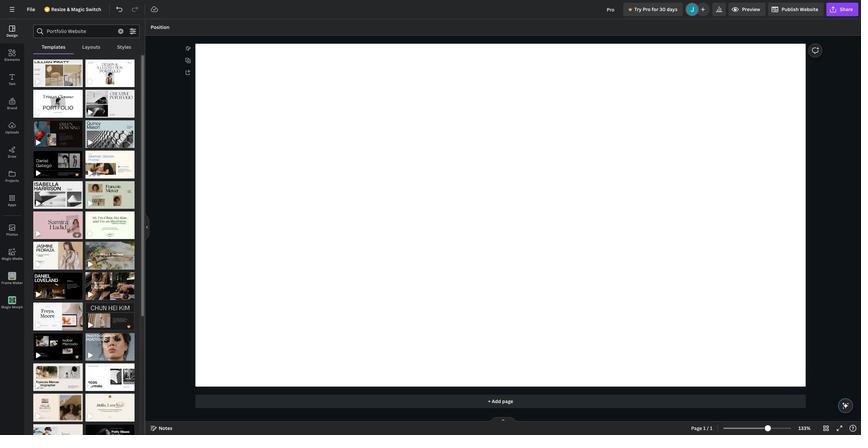 Task type: locate. For each thing, give the bounding box(es) containing it.
photography portfolio website in grey  black  light modern minimal style group
[[33, 177, 83, 209]]

photography portfolio website in white  black  light modern minimal style group
[[85, 329, 135, 361]]

modeling portfolio website in pastel pink  pastel blue  black  colored experimental style group
[[33, 208, 83, 239]]

design illustration portfolio website in white  black  light classic minimal style group
[[85, 56, 135, 87]]

Search Website templates search field
[[47, 25, 114, 38]]

photography portfolio website in beige  gold  brown  warm neutral modern minimal style group
[[33, 238, 83, 270]]

modeling portfolio website in olive green  light brown  black  colored experimental style group
[[85, 177, 135, 209]]

architecture / interior design portfolio website in white  black  light modern minimal style group
[[85, 360, 135, 392]]

design - illustration portfolio website in white  black  light experimental style group
[[33, 86, 83, 118]]

Design title text field
[[602, 3, 621, 16]]

brand designer portfolio website in beige black bronze warm classic style group
[[85, 390, 135, 422]]

design illustration portfolio website in pastel green  black  green  colored experimental style group
[[85, 208, 135, 239]]

design - branding portfolio website in white  grey  black  light classic minimal style group
[[33, 299, 83, 331]]

design graphic design portfolio website in blue  warm neutral experimental style group
[[85, 147, 135, 179]]

photography portfolio website in beige  black  warm neutral modern minimal style group
[[33, 360, 83, 392]]

traditional art portfolio website in black  blue  ivory  dark experimental style group
[[33, 116, 83, 148]]

design  illustration portfolio website in black  white  dark modern minimal style group
[[33, 329, 83, 361]]

general photography photography website in white and brown curated editorial style group
[[85, 268, 135, 300]]

design - graphic design portfolio website in ivory  dark brown  warm neutral classic minimal style group
[[33, 421, 83, 435]]



Task type: describe. For each thing, give the bounding box(es) containing it.
photography portfolio website in light blue  black  grey  colored modern minimal style group
[[85, 116, 135, 148]]

architecture / interior design portfolio website in black  ivory  light modern minimal style group
[[33, 56, 83, 87]]

architecture / interior design portfolio website in black  white  dark modern minimal style group
[[85, 299, 135, 331]]

show pages image
[[487, 417, 520, 423]]

modeling portfolio website in black  white  grey  dark modern minimal style group
[[33, 147, 83, 179]]

general photography photography website in beige and dark brown curated editorial style group
[[85, 238, 135, 270]]

photography portfolio website in black  orange  white  dark modern minimal style group
[[33, 268, 83, 300]]

director portfolio portfolio website in black and white grey minimalist  style group
[[85, 421, 135, 435]]

side panel tab list
[[0, 19, 24, 315]]

hide image
[[145, 211, 149, 243]]

Zoom button
[[794, 423, 816, 434]]

photography portfolio website in grey  black  light experimental style group
[[85, 86, 135, 118]]

modeling portfolio website in beige  black  warm neutral classic minimal style group
[[33, 390, 83, 422]]

main menu bar
[[0, 0, 861, 19]]



Task type: vqa. For each thing, say whether or not it's contained in the screenshot.
DESIGN - ILLUSTRATION PORTFOLIO WEBSITE IN WHITE  BLACK  LIGHT EXPERIMENTAL STYLE group
yes



